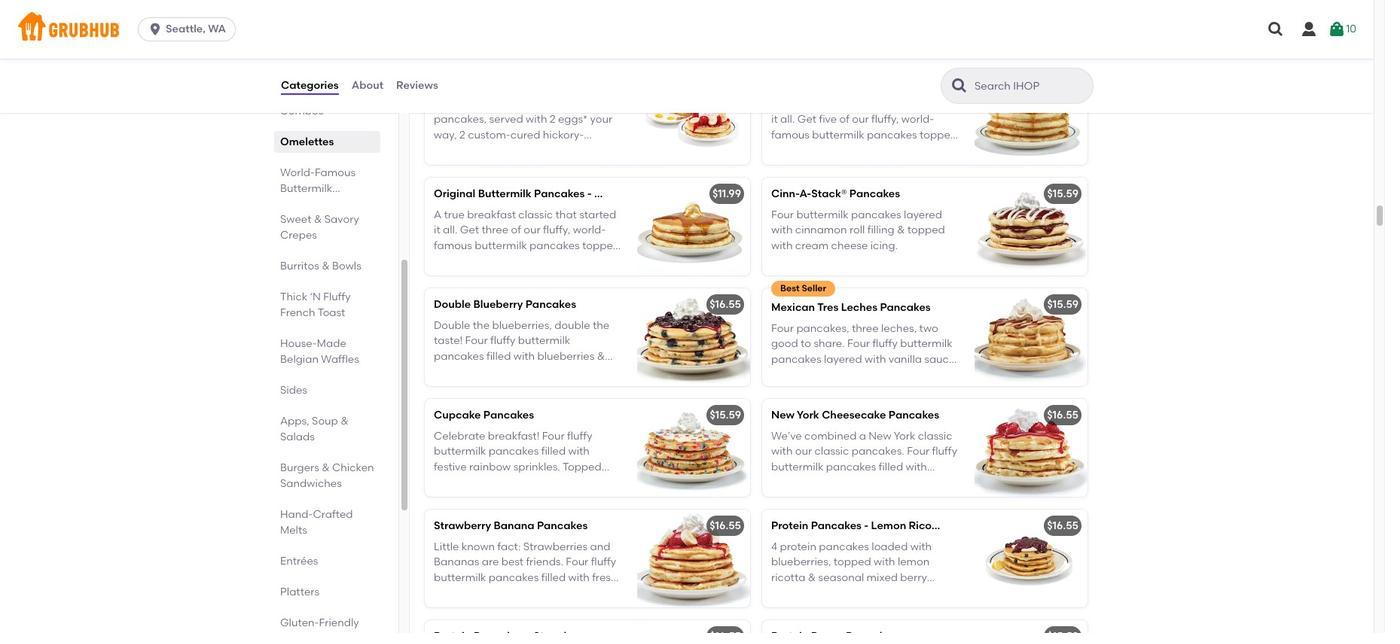 Task type: locate. For each thing, give the bounding box(es) containing it.
all. inside a true breakfast classic that started it all. get three of our fluffy, world- famous buttermilk pancakes topped with whipped real butter.
[[443, 224, 458, 237]]

0 horizontal spatial slices.
[[477, 587, 507, 600]]

1 horizontal spatial our
[[795, 445, 812, 458]]

four
[[771, 209, 794, 221], [771, 322, 794, 335], [465, 335, 488, 347], [848, 338, 870, 350], [542, 430, 565, 443], [907, 445, 930, 458], [566, 556, 589, 569]]

that inside a true breakfast classic that started it all. get three of our fluffy, world- famous buttermilk pancakes topped with whipped real butter.
[[556, 209, 577, 221]]

4 protein pancakes loaded with blueberries, topped with lemon ricotta & seasonal mixed berry topping. add a squeeze of lemon for an extra zing!
[[771, 541, 956, 615]]

banana up the strawberries
[[434, 587, 475, 600]]

started
[[917, 98, 954, 111], [580, 209, 616, 221]]

svg image
[[1267, 20, 1285, 38], [1300, 20, 1318, 38], [1328, 20, 1346, 38], [148, 22, 163, 37]]

1 double from the top
[[434, 298, 471, 311]]

berry
[[901, 571, 927, 584]]

soup
[[312, 415, 338, 428]]

0 horizontal spatial topped
[[510, 587, 549, 600]]

four inside celebrate breakfast! four fluffy buttermilk pancakes filled with festive rainbow sprinkles. topped with cupcake icing & crowned with whipped topping.
[[542, 430, 565, 443]]

reviews
[[396, 79, 438, 92]]

2 horizontal spatial buttermilk
[[816, 77, 869, 89]]

blueberries, down double blueberry pancakes
[[492, 319, 552, 332]]

buttermilk down bananas
[[434, 571, 486, 584]]

three down original buttermilk pancakes - (short stack)
[[482, 224, 509, 237]]

started for (full
[[917, 98, 954, 111]]

1 vertical spatial all.
[[443, 224, 458, 237]]

pancakes down original buttermilk pancakes - (full stack)
[[867, 128, 917, 141]]

buttermilk up "cheesecake"
[[771, 461, 824, 473]]

2 double from the top
[[434, 319, 470, 332]]

buttermilk for original buttermilk pancakes - (full stack)
[[816, 77, 869, 89]]

1 horizontal spatial pancakes,
[[797, 322, 849, 335]]

1 horizontal spatial stack)
[[956, 77, 990, 89]]

2 vertical spatial our
[[795, 445, 812, 458]]

real
[[842, 144, 862, 157], [505, 254, 525, 267]]

1 horizontal spatial york
[[894, 430, 916, 443]]

protein pancakes - lemon ricotta mixed berry
[[771, 520, 1010, 532]]

1 horizontal spatial real
[[842, 144, 862, 157]]

0 horizontal spatial three
[[482, 224, 509, 237]]

lemon up berry
[[898, 556, 930, 569]]

categories button
[[280, 59, 340, 113]]

1 horizontal spatial banana
[[539, 602, 580, 615]]

pancakes inside world-famous buttermilk pancakes sweet & savory crepes
[[280, 198, 330, 211]]

topping. down the ricotta
[[771, 587, 814, 600]]

an
[[771, 602, 785, 615]]

that down original buttermilk pancakes - (short stack)
[[556, 209, 577, 221]]

pancakes up sweet
[[280, 198, 330, 211]]

our down original buttermilk pancakes - (short stack)
[[524, 224, 541, 237]]

festive
[[434, 461, 467, 473]]

fluffy, down original buttermilk pancakes - (full stack)
[[872, 113, 899, 126]]

real for three
[[505, 254, 525, 267]]

pancakes up bites
[[826, 461, 876, 473]]

2
[[507, 98, 513, 111], [550, 113, 556, 126], [460, 128, 465, 141], [555, 144, 561, 157]]

friends.
[[526, 556, 563, 569]]

0 horizontal spatial breakfast
[[467, 209, 516, 221]]

& right bites
[[863, 476, 871, 489]]

fluffy up fresh
[[591, 556, 616, 569]]

breakfast inside a true breakfast classic that started it all. get three of our fluffy, world- famous buttermilk pancakes topped with whipped real butter.
[[467, 209, 516, 221]]

four down 'strawberries'
[[566, 556, 589, 569]]

it for a true breakfast classic that started it all. get five of our fluffy, world- famous buttermilk pancakes topped with whipped real butter.
[[771, 113, 778, 126]]

1 vertical spatial pancakes,
[[797, 322, 849, 335]]

apps, soup & salads
[[280, 415, 349, 444]]

whipped up blueberry
[[458, 254, 502, 267]]

real up cinn-a-stack® pancakes
[[842, 144, 862, 157]]

topped inside little known fact: strawberries and bananas are best friends. four fluffy buttermilk pancakes filled with fresh banana slices. topped with glazed strawberries & more banana slices.
[[510, 587, 549, 600]]

pancakes up "filling"
[[850, 187, 900, 200]]

0 vertical spatial all.
[[781, 113, 795, 126]]

choice
[[434, 98, 471, 111]]

buttermilk up cinnamon
[[797, 209, 849, 221]]

world- inside world-famous buttermilk pancakes sweet & savory crepes
[[280, 166, 315, 179]]

new york cheesecake pancakes
[[771, 409, 939, 422]]

1 horizontal spatial all.
[[781, 113, 795, 126]]

& inside celebrate breakfast! four fluffy buttermilk pancakes filled with festive rainbow sprinkles. topped with cupcake icing & crowned with whipped topping.
[[532, 476, 540, 489]]

filled down the pancakes.
[[879, 461, 903, 473]]

loaded
[[872, 541, 908, 554]]

buttermilk inside a true breakfast classic that started it all. get three of our fluffy, world- famous buttermilk pancakes topped with whipped real butter.
[[475, 239, 527, 252]]

four inside little known fact: strawberries and bananas are best friends. four fluffy buttermilk pancakes filled with fresh banana slices. topped with glazed strawberries & more banana slices.
[[566, 556, 589, 569]]

started inside a true breakfast classic that started it all. get five of our fluffy, world- famous buttermilk pancakes topped with whipped real butter.
[[917, 98, 954, 111]]

buttermilk for original buttermilk pancakes - (short stack)
[[478, 187, 532, 200]]

ricotta
[[771, 571, 806, 584]]

seller
[[802, 283, 827, 294]]

pancakes inside a true breakfast classic that started it all. get five of our fluffy, world- famous buttermilk pancakes topped with whipped real butter.
[[867, 128, 917, 141]]

it left five
[[771, 113, 778, 126]]

with inside choice of any 2 same-flavored pancakes, served with 2 eggs* your way, 2 custom-cured hickory- smoked bacon strips or 2 pork sausage links & golden hash browns.
[[526, 113, 547, 126]]

buttermilk inside a true breakfast classic that started it all. get five of our fluffy, world- famous buttermilk pancakes topped with whipped real butter.
[[812, 128, 865, 141]]

pancakes inside little known fact: strawberries and bananas are best friends. four fluffy buttermilk pancakes filled with fresh banana slices. topped with glazed strawberries & more banana slices.
[[489, 571, 539, 584]]

0 horizontal spatial the
[[473, 319, 490, 332]]

fact:
[[498, 541, 521, 554]]

all. down the sausage on the top left of page
[[443, 224, 458, 237]]

2 the from the left
[[593, 319, 610, 332]]

thick 'n fluffy french toast
[[280, 291, 351, 319]]

breakfast inside a true breakfast classic that started it all. get five of our fluffy, world- famous buttermilk pancakes topped with whipped real butter.
[[805, 98, 854, 111]]

glazed inside little known fact: strawberries and bananas are best friends. four fluffy buttermilk pancakes filled with fresh banana slices. topped with glazed strawberries & more banana slices.
[[575, 587, 609, 600]]

four right share.
[[848, 338, 870, 350]]

strawberry banana pancakes
[[434, 520, 588, 532]]

- left (short on the top of page
[[587, 187, 592, 200]]

1 horizontal spatial get
[[798, 113, 817, 126]]

world- for world-famous buttermilk pancakes sweet & savory crepes
[[280, 166, 315, 179]]

get left five
[[798, 113, 817, 126]]

0 horizontal spatial blueberries,
[[492, 319, 552, 332]]

pancakes up "filling"
[[851, 209, 902, 221]]

0 vertical spatial started
[[917, 98, 954, 111]]

1 vertical spatial true
[[444, 209, 465, 221]]

famous down omelettes
[[315, 166, 356, 179]]

famous for buttermilk
[[315, 166, 356, 179]]

1 horizontal spatial world-
[[902, 113, 934, 126]]

pancakes.
[[852, 445, 905, 458]]

cheese
[[831, 239, 868, 252]]

to
[[801, 338, 811, 350]]

1 horizontal spatial crowned
[[771, 384, 816, 396]]

pancakes down taste!
[[434, 350, 484, 363]]

2 right the way,
[[460, 128, 465, 141]]

protein power pancakes image
[[975, 620, 1088, 634]]

famous for a true breakfast classic that started it all. get three of our fluffy, world- famous buttermilk pancakes topped with whipped real butter.
[[434, 239, 472, 252]]

0 vertical spatial get
[[798, 113, 817, 126]]

squeeze
[[850, 587, 892, 600]]

0 horizontal spatial it
[[434, 224, 440, 237]]

1 horizontal spatial a
[[859, 430, 866, 443]]

it inside a true breakfast classic that started it all. get three of our fluffy, world- famous buttermilk pancakes topped with whipped real butter.
[[434, 224, 440, 237]]

1 horizontal spatial it
[[771, 113, 778, 126]]

$15.59
[[1047, 77, 1079, 89], [1047, 187, 1079, 200], [1047, 298, 1079, 311], [710, 409, 741, 422]]

0 horizontal spatial get
[[460, 224, 479, 237]]

caramel
[[859, 368, 902, 381]]

with inside a true breakfast classic that started it all. get five of our fluffy, world- famous buttermilk pancakes topped with whipped real butter.
[[771, 144, 793, 157]]

0 vertical spatial york
[[797, 409, 819, 422]]

breakfast
[[805, 98, 854, 111], [467, 209, 516, 221]]

original for original buttermilk pancakes - (short stack)
[[434, 187, 476, 200]]

york up we've
[[797, 409, 819, 422]]

& left the bowls at top left
[[322, 260, 330, 273]]

our right five
[[852, 113, 869, 126]]

& right sweet
[[314, 213, 322, 226]]

main navigation navigation
[[0, 0, 1374, 59]]

0 horizontal spatial started
[[580, 209, 616, 221]]

0 horizontal spatial pancakes,
[[434, 113, 487, 126]]

about button
[[351, 59, 384, 113]]

taste!
[[434, 335, 463, 347]]

four down the cinn-
[[771, 209, 794, 221]]

a inside 4 protein pancakes loaded with blueberries, topped with lemon ricotta & seasonal mixed berry topping. add a squeeze of lemon for an extra zing!
[[841, 587, 848, 600]]

a up the pancakes.
[[859, 430, 866, 443]]

0 horizontal spatial famous
[[315, 166, 356, 179]]

a true breakfast classic that started it all. get three of our fluffy, world- famous buttermilk pancakes topped with whipped real butter.
[[434, 209, 620, 267]]

cinn-
[[771, 187, 800, 200]]

strips
[[512, 144, 540, 157]]

double blueberry pancakes
[[434, 298, 576, 311]]

butter. inside a true breakfast classic that started it all. get three of our fluffy, world- famous buttermilk pancakes topped with whipped real butter.
[[527, 254, 561, 267]]

mexican
[[771, 301, 815, 314]]

0 vertical spatial world-
[[434, 77, 469, 89]]

buttermilk
[[816, 77, 869, 89], [280, 182, 332, 195], [478, 187, 532, 200]]

blueberries, inside the double the blueberries, double the taste! four fluffy buttermilk pancakes filled with blueberries & topped with blueberry topping.
[[492, 319, 552, 332]]

buttermilk down the celebrate
[[434, 445, 486, 458]]

banana right more
[[539, 602, 580, 615]]

1 vertical spatial new
[[869, 430, 892, 443]]

0 vertical spatial it
[[771, 113, 778, 126]]

buttermilk
[[812, 128, 865, 141], [797, 209, 849, 221], [475, 239, 527, 252], [518, 335, 570, 347], [900, 338, 953, 350], [434, 445, 486, 458], [771, 461, 824, 473], [434, 571, 486, 584]]

three inside the four pancakes, three leches, two good to share. four fluffy buttermilk pancakes layered with vanilla sauce & dulce de leche caramel sauce & crowned with whipped topping.
[[852, 322, 879, 335]]

world- up choice
[[434, 77, 469, 89]]

fluffy inside the four pancakes, three leches, two good to share. four fluffy buttermilk pancakes layered with vanilla sauce & dulce de leche caramel sauce & crowned with whipped topping.
[[873, 338, 898, 350]]

0 vertical spatial our
[[852, 113, 869, 126]]

strawberry banana pancakes image
[[637, 510, 750, 608]]

1 vertical spatial started
[[580, 209, 616, 221]]

banana
[[434, 587, 475, 600], [539, 602, 580, 615]]

topped inside four buttermilk pancakes layered with cinnamon roll filling & topped with cream cheese icing.
[[908, 224, 945, 237]]

topping.
[[549, 365, 592, 378], [890, 384, 933, 396], [481, 491, 524, 504], [771, 587, 814, 600]]

1 vertical spatial three
[[852, 322, 879, 335]]

buttermilk inside world-famous buttermilk pancakes sweet & savory crepes
[[280, 182, 332, 195]]

fluffy, inside a true breakfast classic that started it all. get five of our fluffy, world- famous buttermilk pancakes topped with whipped real butter.
[[872, 113, 899, 126]]

slices. down fresh
[[582, 602, 613, 615]]

reviews button
[[396, 59, 439, 113]]

0 vertical spatial layered
[[904, 209, 942, 221]]

fluffy inside the double the blueberries, double the taste! four fluffy buttermilk pancakes filled with blueberries & topped with blueberry topping.
[[490, 335, 516, 347]]

famous inside world-famous buttermilk pancakes sweet & savory crepes
[[315, 166, 356, 179]]

new up the pancakes.
[[869, 430, 892, 443]]

1 horizontal spatial butter.
[[865, 144, 898, 157]]

original for original buttermilk pancakes - (full stack)
[[771, 77, 813, 89]]

four up "sprinkles."
[[542, 430, 565, 443]]

true for a true breakfast classic that started it all. get three of our fluffy, world- famous buttermilk pancakes topped with whipped real butter.
[[444, 209, 465, 221]]

& up sandwiches
[[322, 462, 330, 475]]

2 up hickory-
[[550, 113, 556, 126]]

1 vertical spatial butter.
[[527, 254, 561, 267]]

world-famous pancake combo
[[434, 77, 599, 89]]

& right blueberries
[[597, 350, 605, 363]]

topped up seasonal
[[834, 556, 871, 569]]

- left "lemon"
[[864, 520, 869, 532]]

1 vertical spatial breakfast
[[467, 209, 516, 221]]

whipped down caramel
[[843, 384, 887, 396]]

icing
[[505, 476, 530, 489]]

a inside a true breakfast classic that started it all. get five of our fluffy, world- famous buttermilk pancakes topped with whipped real butter.
[[771, 98, 779, 111]]

- left '(full'
[[925, 77, 929, 89]]

topped down '(full'
[[920, 128, 957, 141]]

whipped inside a true breakfast classic that started it all. get five of our fluffy, world- famous buttermilk pancakes topped with whipped real butter.
[[795, 144, 840, 157]]

filling
[[868, 224, 895, 237]]

whipped inside the four pancakes, three leches, two good to share. four fluffy buttermilk pancakes layered with vanilla sauce & dulce de leche caramel sauce & crowned with whipped topping.
[[843, 384, 887, 396]]

new
[[771, 409, 795, 422], [869, 430, 892, 443]]

all. for a true breakfast classic that started it all. get three of our fluffy, world- famous buttermilk pancakes topped with whipped real butter.
[[443, 224, 458, 237]]

a inside we've combined a new york classic with our classic pancakes. four fluffy buttermilk pancakes filled with cheesecake bites & topped with glazed strawberries.
[[859, 430, 866, 443]]

de
[[813, 368, 826, 381]]

& right the ricotta
[[808, 571, 816, 584]]

1 vertical spatial blueberries,
[[771, 556, 831, 569]]

pancakes, down choice
[[434, 113, 487, 126]]

pancakes up breakfast!
[[484, 409, 534, 422]]

topped inside celebrate breakfast! four fluffy buttermilk pancakes filled with festive rainbow sprinkles. topped with cupcake icing & crowned with whipped topping.
[[563, 461, 602, 473]]

true inside a true breakfast classic that started it all. get three of our fluffy, world- famous buttermilk pancakes topped with whipped real butter.
[[444, 209, 465, 221]]

butter. inside a true breakfast classic that started it all. get five of our fluffy, world- famous buttermilk pancakes topped with whipped real butter.
[[865, 144, 898, 157]]

best seller
[[780, 283, 827, 294]]

0 vertical spatial topped
[[563, 461, 602, 473]]

topping. inside the double the blueberries, double the taste! four fluffy buttermilk pancakes filled with blueberries & topped with blueberry topping.
[[549, 365, 592, 378]]

world-famous buttermilk pancakes sweet & savory crepes
[[280, 166, 359, 242]]

three down leches
[[852, 322, 879, 335]]

the
[[473, 319, 490, 332], [593, 319, 610, 332]]

& left more
[[499, 602, 507, 615]]

fluffy up the blueberry
[[490, 335, 516, 347]]

real inside a true breakfast classic that started it all. get five of our fluffy, world- famous buttermilk pancakes topped with whipped real butter.
[[842, 144, 862, 157]]

our down we've
[[795, 445, 812, 458]]

0 horizontal spatial that
[[556, 209, 577, 221]]

that down original buttermilk pancakes - (full stack)
[[893, 98, 914, 111]]

lemon down berry
[[907, 587, 939, 600]]

sauce down vanilla
[[905, 368, 936, 381]]

or
[[542, 144, 553, 157]]

fluffy right breakfast!
[[567, 430, 592, 443]]

0 horizontal spatial world-
[[280, 166, 315, 179]]

1 horizontal spatial three
[[852, 322, 879, 335]]

real inside a true breakfast classic that started it all. get three of our fluffy, world- famous buttermilk pancakes topped with whipped real butter.
[[505, 254, 525, 267]]

started down (short on the top of page
[[580, 209, 616, 221]]

buttermilk down two
[[900, 338, 953, 350]]

pancake
[[513, 77, 558, 89]]

0 vertical spatial a
[[771, 98, 779, 111]]

buttermilk up five
[[816, 77, 869, 89]]

topped down the pancakes.
[[873, 476, 911, 489]]

four inside four buttermilk pancakes layered with cinnamon roll filling & topped with cream cheese icing.
[[771, 209, 794, 221]]

$16.55 for little known fact: strawberries and bananas are best friends. four fluffy buttermilk pancakes filled with fresh banana slices. topped with glazed strawberries & more banana slices.
[[710, 520, 741, 532]]

fluffy, inside a true breakfast classic that started it all. get three of our fluffy, world- famous buttermilk pancakes topped with whipped real butter.
[[543, 224, 571, 237]]

little known fact: strawberries and bananas are best friends. four fluffy buttermilk pancakes filled with fresh banana slices. topped with glazed strawberries & more banana slices.
[[434, 541, 617, 615]]

1 horizontal spatial blueberries,
[[771, 556, 831, 569]]

three inside a true breakfast classic that started it all. get three of our fluffy, world- famous buttermilk pancakes topped with whipped real butter.
[[482, 224, 509, 237]]

classic inside a true breakfast classic that started it all. get three of our fluffy, world- famous buttermilk pancakes topped with whipped real butter.
[[519, 209, 553, 221]]

0 vertical spatial double
[[434, 298, 471, 311]]

1 horizontal spatial famous
[[771, 128, 810, 141]]

1 vertical spatial glazed
[[575, 587, 609, 600]]

sauce
[[925, 353, 955, 366], [905, 368, 936, 381]]

1 vertical spatial it
[[434, 224, 440, 237]]

1 horizontal spatial famous
[[469, 77, 510, 89]]

glazed down fresh
[[575, 587, 609, 600]]

original buttermilk pancakes - (full stack) image
[[975, 67, 1088, 165]]

1 horizontal spatial glazed
[[771, 491, 806, 504]]

0 vertical spatial stack)
[[956, 77, 990, 89]]

topped
[[920, 128, 957, 141], [908, 224, 945, 237], [582, 239, 620, 252], [434, 365, 472, 378], [873, 476, 911, 489], [834, 556, 871, 569]]

10
[[1346, 22, 1357, 35]]

0 horizontal spatial banana
[[434, 587, 475, 600]]

filled up "sprinkles."
[[541, 445, 566, 458]]

the down blueberry
[[473, 319, 490, 332]]

0 horizontal spatial a
[[434, 209, 442, 221]]

1 horizontal spatial topped
[[563, 461, 602, 473]]

& right "filling"
[[897, 224, 905, 237]]

get inside a true breakfast classic that started it all. get three of our fluffy, world- famous buttermilk pancakes topped with whipped real butter.
[[460, 224, 479, 237]]

york up the pancakes.
[[894, 430, 916, 443]]

1 horizontal spatial true
[[782, 98, 802, 111]]

our inside we've combined a new york classic with our classic pancakes. four fluffy buttermilk pancakes filled with cheesecake bites & topped with glazed strawberries.
[[795, 445, 812, 458]]

get inside a true breakfast classic that started it all. get five of our fluffy, world- famous buttermilk pancakes topped with whipped real butter.
[[798, 113, 817, 126]]

golden
[[515, 159, 550, 172]]

new up we've
[[771, 409, 795, 422]]

started down '(full'
[[917, 98, 954, 111]]

1 vertical spatial real
[[505, 254, 525, 267]]

pancakes up seasonal
[[819, 541, 869, 554]]

topping. down blueberries
[[549, 365, 592, 378]]

sauce down two
[[925, 353, 955, 366]]

fluffy,
[[872, 113, 899, 126], [543, 224, 571, 237]]

four right taste!
[[465, 335, 488, 347]]

0 horizontal spatial layered
[[824, 353, 862, 366]]

slices. down are
[[477, 587, 507, 600]]

that inside a true breakfast classic that started it all. get five of our fluffy, world- famous buttermilk pancakes topped with whipped real butter.
[[893, 98, 914, 111]]

cupcake pancakes image
[[637, 399, 750, 497]]

mixed
[[867, 571, 898, 584]]

0 vertical spatial new
[[771, 409, 795, 422]]

seasonal
[[819, 571, 864, 584]]

filled inside the double the blueberries, double the taste! four fluffy buttermilk pancakes filled with blueberries & topped with blueberry topping.
[[487, 350, 511, 363]]

all. inside a true breakfast classic that started it all. get five of our fluffy, world- famous buttermilk pancakes topped with whipped real butter.
[[781, 113, 795, 126]]

& down "sprinkles."
[[532, 476, 540, 489]]

topping. inside celebrate breakfast! four fluffy buttermilk pancakes filled with festive rainbow sprinkles. topped with cupcake icing & crowned with whipped topping.
[[481, 491, 524, 504]]

1 horizontal spatial fluffy,
[[872, 113, 899, 126]]

(short
[[594, 187, 626, 200]]

pancakes down hash
[[534, 187, 585, 200]]

0 horizontal spatial butter.
[[527, 254, 561, 267]]

world- inside a true breakfast classic that started it all. get five of our fluffy, world- famous buttermilk pancakes topped with whipped real butter.
[[902, 113, 934, 126]]

0 vertical spatial real
[[842, 144, 862, 157]]

pancakes down breakfast!
[[489, 445, 539, 458]]

1 horizontal spatial original
[[771, 77, 813, 89]]

2 horizontal spatial -
[[925, 77, 929, 89]]

waffles
[[321, 353, 359, 366]]

of right five
[[840, 113, 850, 126]]

double
[[555, 319, 590, 332]]

combos
[[280, 105, 324, 118]]

stack) right '(full'
[[956, 77, 990, 89]]

1 horizontal spatial breakfast
[[805, 98, 854, 111]]

2 horizontal spatial our
[[852, 113, 869, 126]]

0 vertical spatial pancakes,
[[434, 113, 487, 126]]

hand-crafted melts
[[280, 509, 353, 537]]

bowls
[[332, 260, 361, 273]]

1 vertical spatial get
[[460, 224, 479, 237]]

of down berry
[[895, 587, 905, 600]]

share.
[[814, 338, 845, 350]]

1 vertical spatial a
[[841, 587, 848, 600]]

0 horizontal spatial famous
[[434, 239, 472, 252]]

0 horizontal spatial stack)
[[628, 187, 662, 200]]

whipped down five
[[795, 144, 840, 157]]

double
[[434, 298, 471, 311], [434, 319, 470, 332]]

1 horizontal spatial layered
[[904, 209, 942, 221]]

1 vertical spatial york
[[894, 430, 916, 443]]

crowned down "dulce"
[[771, 384, 816, 396]]

topped down taste!
[[434, 365, 472, 378]]

topping. down vanilla
[[890, 384, 933, 396]]

bananas
[[434, 556, 479, 569]]

burritos
[[280, 260, 319, 273]]

topped right "sprinkles."
[[563, 461, 602, 473]]

0 vertical spatial famous
[[771, 128, 810, 141]]

true for a true breakfast classic that started it all. get five of our fluffy, world- famous buttermilk pancakes topped with whipped real butter.
[[782, 98, 802, 111]]

strawberries
[[434, 602, 497, 615]]

whipped inside celebrate breakfast! four fluffy buttermilk pancakes filled with festive rainbow sprinkles. topped with cupcake icing & crowned with whipped topping.
[[434, 491, 478, 504]]

0 vertical spatial true
[[782, 98, 802, 111]]

$16.55
[[710, 298, 741, 311], [1047, 409, 1079, 422], [710, 520, 741, 532], [1047, 520, 1079, 532]]

true inside a true breakfast classic that started it all. get five of our fluffy, world- famous buttermilk pancakes topped with whipped real butter.
[[782, 98, 802, 111]]

1 vertical spatial a
[[434, 209, 442, 221]]

a
[[859, 430, 866, 443], [841, 587, 848, 600]]

1 vertical spatial sauce
[[905, 368, 936, 381]]

layered inside four buttermilk pancakes layered with cinnamon roll filling & topped with cream cheese icing.
[[904, 209, 942, 221]]

0 horizontal spatial buttermilk
[[280, 182, 332, 195]]

1 vertical spatial -
[[587, 187, 592, 200]]

1 horizontal spatial a
[[771, 98, 779, 111]]

1 vertical spatial fluffy,
[[543, 224, 571, 237]]

famous for pancake
[[469, 77, 510, 89]]

our inside a true breakfast classic that started it all. get five of our fluffy, world- famous buttermilk pancakes topped with whipped real butter.
[[852, 113, 869, 126]]

original buttermilk pancakes - (full stack)
[[771, 77, 990, 89]]

pancakes, inside the four pancakes, three leches, two good to share. four fluffy buttermilk pancakes layered with vanilla sauce & dulce de leche caramel sauce & crowned with whipped topping.
[[797, 322, 849, 335]]

all. for a true breakfast classic that started it all. get five of our fluffy, world- famous buttermilk pancakes topped with whipped real butter.
[[781, 113, 795, 126]]

our inside a true breakfast classic that started it all. get three of our fluffy, world- famous buttermilk pancakes topped with whipped real butter.
[[524, 224, 541, 237]]

crowned inside celebrate breakfast! four fluffy buttermilk pancakes filled with festive rainbow sprinkles. topped with cupcake icing & crowned with whipped topping.
[[543, 476, 587, 489]]

fluffy down leches,
[[873, 338, 898, 350]]

0 vertical spatial original
[[771, 77, 813, 89]]

- for (full
[[925, 77, 929, 89]]

whipped down cupcake
[[434, 491, 478, 504]]

world- down (short on the top of page
[[573, 224, 606, 237]]

0 vertical spatial a
[[859, 430, 866, 443]]

topped right "filling"
[[908, 224, 945, 237]]

0 vertical spatial crowned
[[771, 384, 816, 396]]

1 vertical spatial that
[[556, 209, 577, 221]]

choice of any 2 same-flavored pancakes, served with 2 eggs* your way, 2 custom-cured hickory- smoked bacon strips or 2 pork sausage links & golden hash browns.
[[434, 98, 620, 172]]

butter. up cinn-a-stack® pancakes
[[865, 144, 898, 157]]

pancakes down original buttermilk pancakes - (short stack)
[[530, 239, 580, 252]]

0 horizontal spatial -
[[587, 187, 592, 200]]

1 horizontal spatial buttermilk
[[478, 187, 532, 200]]

berry
[[983, 520, 1010, 532]]

of inside 4 protein pancakes loaded with blueberries, topped with lemon ricotta & seasonal mixed berry topping. add a squeeze of lemon for an extra zing!
[[895, 587, 905, 600]]

& inside "apps, soup & salads"
[[341, 415, 349, 428]]

0 vertical spatial that
[[893, 98, 914, 111]]

any
[[486, 98, 505, 111]]

of down original buttermilk pancakes - (short stack)
[[511, 224, 521, 237]]

0 horizontal spatial fluffy,
[[543, 224, 571, 237]]

pancakes
[[867, 128, 917, 141], [851, 209, 902, 221], [530, 239, 580, 252], [434, 350, 484, 363], [771, 353, 822, 366], [489, 445, 539, 458], [826, 461, 876, 473], [819, 541, 869, 554], [489, 571, 539, 584]]

friendly
[[319, 617, 359, 630]]

house-
[[280, 337, 317, 350]]

1 vertical spatial crowned
[[543, 476, 587, 489]]

0 horizontal spatial true
[[444, 209, 465, 221]]

breakfast up five
[[805, 98, 854, 111]]

zing!
[[816, 602, 840, 615]]



Task type: vqa. For each thing, say whether or not it's contained in the screenshot.
A to the right
yes



Task type: describe. For each thing, give the bounding box(es) containing it.
world- for (full
[[902, 113, 934, 126]]

double the blueberries, double the taste! four fluffy buttermilk pancakes filled with blueberries & topped with blueberry topping.
[[434, 319, 610, 378]]

& inside 4 protein pancakes loaded with blueberries, topped with lemon ricotta & seasonal mixed berry topping. add a squeeze of lemon for an extra zing!
[[808, 571, 816, 584]]

pancakes left '(full'
[[872, 77, 922, 89]]

fluffy
[[323, 291, 351, 304]]

get for three
[[460, 224, 479, 237]]

cupcake
[[458, 476, 502, 489]]

original buttermilk pancakes - (short stack) image
[[637, 178, 750, 275]]

double blueberry pancakes image
[[637, 288, 750, 386]]

topped inside a true breakfast classic that started it all. get five of our fluffy, world- famous buttermilk pancakes topped with whipped real butter.
[[920, 128, 957, 141]]

pancakes up the pancakes.
[[889, 409, 939, 422]]

pancakes inside we've combined a new york classic with our classic pancakes. four fluffy buttermilk pancakes filled with cheesecake bites & topped with glazed strawberries.
[[826, 461, 876, 473]]

whipped inside a true breakfast classic that started it all. get three of our fluffy, world- famous buttermilk pancakes topped with whipped real butter.
[[458, 254, 502, 267]]

pancakes inside 4 protein pancakes loaded with blueberries, topped with lemon ricotta & seasonal mixed berry topping. add a squeeze of lemon for an extra zing!
[[819, 541, 869, 554]]

pancakes inside four buttermilk pancakes layered with cinnamon roll filling & topped with cream cheese icing.
[[851, 209, 902, 221]]

filled inside celebrate breakfast! four fluffy buttermilk pancakes filled with festive rainbow sprinkles. topped with cupcake icing & crowned with whipped topping.
[[541, 445, 566, 458]]

world- for world-famous pancake combo
[[434, 77, 469, 89]]

leche
[[829, 368, 857, 381]]

a-
[[800, 187, 812, 200]]

fluffy inside little known fact: strawberries and bananas are best friends. four fluffy buttermilk pancakes filled with fresh banana slices. topped with glazed strawberries & more banana slices.
[[591, 556, 616, 569]]

sausage
[[434, 159, 477, 172]]

new york cheesecake pancakes image
[[975, 399, 1088, 497]]

a for a true breakfast classic that started it all. get five of our fluffy, world- famous buttermilk pancakes topped with whipped real butter.
[[771, 98, 779, 111]]

way,
[[434, 128, 457, 141]]

topping. inside 4 protein pancakes loaded with blueberries, topped with lemon ricotta & seasonal mixed berry topping. add a squeeze of lemon for an extra zing!
[[771, 587, 814, 600]]

known
[[462, 541, 495, 554]]

& inside world-famous buttermilk pancakes sweet & savory crepes
[[314, 213, 322, 226]]

mexican tres leches pancakes
[[771, 301, 931, 314]]

topped inside we've combined a new york classic with our classic pancakes. four fluffy buttermilk pancakes filled with cheesecake bites & topped with glazed strawberries.
[[873, 476, 911, 489]]

4
[[771, 541, 778, 554]]

crepes
[[280, 229, 317, 242]]

burgers & chicken sandwiches
[[280, 462, 374, 490]]

- for (short
[[587, 187, 592, 200]]

pork
[[564, 144, 587, 157]]

buttermilk inside the double the blueberries, double the taste! four fluffy buttermilk pancakes filled with blueberries & topped with blueberry topping.
[[518, 335, 570, 347]]

hash
[[553, 159, 578, 172]]

celebrate
[[434, 430, 486, 443]]

protein pancakes - strawberry banana image
[[637, 620, 750, 634]]

little
[[434, 541, 459, 554]]

fresh
[[592, 571, 617, 584]]

fluffy inside celebrate breakfast! four fluffy buttermilk pancakes filled with festive rainbow sprinkles. topped with cupcake icing & crowned with whipped topping.
[[567, 430, 592, 443]]

2 vertical spatial -
[[864, 520, 869, 532]]

four pancakes, three leches, two good to share. four fluffy buttermilk pancakes layered with vanilla sauce & dulce de leche caramel sauce & crowned with whipped topping.
[[771, 322, 955, 396]]

& inside four buttermilk pancakes layered with cinnamon roll filling & topped with cream cheese icing.
[[897, 224, 905, 237]]

combo
[[561, 77, 599, 89]]

cured
[[511, 128, 540, 141]]

double for double the blueberries, double the taste! four fluffy buttermilk pancakes filled with blueberries & topped with blueberry topping.
[[434, 319, 470, 332]]

pancakes inside the four pancakes, three leches, two good to share. four fluffy buttermilk pancakes layered with vanilla sauce & dulce de leche caramel sauce & crowned with whipped topping.
[[771, 353, 822, 366]]

breakfast for three
[[467, 209, 516, 221]]

good
[[771, 338, 798, 350]]

topping. inside the four pancakes, three leches, two good to share. four fluffy buttermilk pancakes layered with vanilla sauce & dulce de leche caramel sauce & crowned with whipped topping.
[[890, 384, 933, 396]]

& down two
[[938, 368, 946, 381]]

our for three
[[524, 224, 541, 237]]

of inside choice of any 2 same-flavored pancakes, served with 2 eggs* your way, 2 custom-cured hickory- smoked bacon strips or 2 pork sausage links & golden hash browns.
[[473, 98, 483, 111]]

pancakes up 'strawberries'
[[537, 520, 588, 532]]

buttermilk inside four buttermilk pancakes layered with cinnamon roll filling & topped with cream cheese icing.
[[797, 209, 849, 221]]

pancakes up leches,
[[880, 301, 931, 314]]

& left "dulce"
[[771, 368, 779, 381]]

topped inside a true breakfast classic that started it all. get three of our fluffy, world- famous buttermilk pancakes topped with whipped real butter.
[[582, 239, 620, 252]]

flavored
[[548, 98, 590, 111]]

burritos & bowls
[[280, 260, 361, 273]]

four inside we've combined a new york classic with our classic pancakes. four fluffy buttermilk pancakes filled with cheesecake bites & topped with glazed strawberries.
[[907, 445, 930, 458]]

that for (full
[[893, 98, 914, 111]]

hand-
[[280, 509, 313, 521]]

savory
[[325, 213, 359, 226]]

sides
[[280, 384, 307, 397]]

our for five
[[852, 113, 869, 126]]

buttermilk inside celebrate breakfast! four fluffy buttermilk pancakes filled with festive rainbow sprinkles. topped with cupcake icing & crowned with whipped topping.
[[434, 445, 486, 458]]

& inside choice of any 2 same-flavored pancakes, served with 2 eggs* your way, 2 custom-cured hickory- smoked bacon strips or 2 pork sausage links & golden hash browns.
[[504, 159, 512, 172]]

& inside little known fact: strawberries and bananas are best friends. four fluffy buttermilk pancakes filled with fresh banana slices. topped with glazed strawberries & more banana slices.
[[499, 602, 507, 615]]

gluten-
[[280, 617, 319, 630]]

cinn-a-stack® pancakes image
[[975, 178, 1088, 275]]

entrées
[[280, 555, 318, 568]]

rainbow
[[469, 461, 511, 473]]

french
[[280, 307, 315, 319]]

made
[[317, 337, 346, 350]]

burgers
[[280, 462, 319, 475]]

sweet
[[280, 213, 312, 226]]

layered inside the four pancakes, three leches, two good to share. four fluffy buttermilk pancakes layered with vanilla sauce & dulce de leche caramel sauce & crowned with whipped topping.
[[824, 353, 862, 366]]

fluffy, for five
[[872, 113, 899, 126]]

$16.55 for double the blueberries, double the taste! four fluffy buttermilk pancakes filled with blueberries & topped with blueberry topping.
[[710, 298, 741, 311]]

fluffy, for three
[[543, 224, 571, 237]]

mexican tres leches pancakes image
[[975, 288, 1088, 386]]

salads
[[280, 431, 315, 444]]

started for (short
[[580, 209, 616, 221]]

served
[[489, 113, 523, 126]]

breakfast for five
[[805, 98, 854, 111]]

2 right or
[[555, 144, 561, 157]]

& inside burgers & chicken sandwiches
[[322, 462, 330, 475]]

four up good
[[771, 322, 794, 335]]

get for five
[[798, 113, 817, 126]]

& inside we've combined a new york classic with our classic pancakes. four fluffy buttermilk pancakes filled with cheesecake bites & topped with glazed strawberries.
[[863, 476, 871, 489]]

browns.
[[580, 159, 620, 172]]

four inside the double the blueberries, double the taste! four fluffy buttermilk pancakes filled with blueberries & topped with blueberry topping.
[[465, 335, 488, 347]]

stack®
[[812, 187, 847, 200]]

buttermilk inside we've combined a new york classic with our classic pancakes. four fluffy buttermilk pancakes filled with cheesecake bites & topped with glazed strawberries.
[[771, 461, 824, 473]]

it for a true breakfast classic that started it all. get three of our fluffy, world- famous buttermilk pancakes topped with whipped real butter.
[[434, 224, 440, 237]]

buttermilk inside the four pancakes, three leches, two good to share. four fluffy buttermilk pancakes layered with vanilla sauce & dulce de leche caramel sauce & crowned with whipped topping.
[[900, 338, 953, 350]]

stack) for original buttermilk pancakes - (full stack)
[[956, 77, 990, 89]]

vanilla
[[889, 353, 922, 366]]

links
[[480, 159, 502, 172]]

svg image inside seattle, wa 'button'
[[148, 22, 163, 37]]

cheesecake
[[771, 476, 833, 489]]

1 vertical spatial slices.
[[582, 602, 613, 615]]

$16.55 for 4 protein pancakes loaded with blueberries, topped with lemon ricotta & seasonal mixed berry topping. add a squeeze of lemon for an extra zing!
[[1047, 520, 1079, 532]]

smoked
[[434, 144, 474, 157]]

real for five
[[842, 144, 862, 157]]

$11.99
[[713, 187, 741, 200]]

apps,
[[280, 415, 309, 428]]

filled inside little known fact: strawberries and bananas are best friends. four fluffy buttermilk pancakes filled with fresh banana slices. topped with glazed strawberries & more banana slices.
[[541, 571, 566, 584]]

four buttermilk pancakes layered with cinnamon roll filling & topped with cream cheese icing.
[[771, 209, 945, 252]]

1 vertical spatial banana
[[539, 602, 580, 615]]

(full
[[932, 77, 954, 89]]

cheesecake
[[822, 409, 886, 422]]

bites
[[836, 476, 860, 489]]

0 vertical spatial lemon
[[898, 556, 930, 569]]

pancakes down strawberries.
[[811, 520, 862, 532]]

0 vertical spatial sauce
[[925, 353, 955, 366]]

new inside we've combined a new york classic with our classic pancakes. four fluffy buttermilk pancakes filled with cheesecake bites & topped with glazed strawberries.
[[869, 430, 892, 443]]

world- for (short
[[573, 224, 606, 237]]

1 the from the left
[[473, 319, 490, 332]]

pancakes up double
[[526, 298, 576, 311]]

butter. for five
[[865, 144, 898, 157]]

1 vertical spatial lemon
[[907, 587, 939, 600]]

$16.55 for we've combined a new york classic with our classic pancakes. four fluffy buttermilk pancakes filled with cheesecake bites & topped with glazed strawberries.
[[1047, 409, 1079, 422]]

crafted
[[313, 509, 353, 521]]

pancakes inside the double the blueberries, double the taste! four fluffy buttermilk pancakes filled with blueberries & topped with blueberry topping.
[[434, 350, 484, 363]]

svg image inside 10 button
[[1328, 20, 1346, 38]]

seattle, wa
[[166, 23, 226, 35]]

topped inside 4 protein pancakes loaded with blueberries, topped with lemon ricotta & seasonal mixed berry topping. add a squeeze of lemon for an extra zing!
[[834, 556, 871, 569]]

blueberry
[[498, 365, 547, 378]]

filled inside we've combined a new york classic with our classic pancakes. four fluffy buttermilk pancakes filled with cheesecake bites & topped with glazed strawberries.
[[879, 461, 903, 473]]

categories
[[281, 79, 339, 92]]

search icon image
[[951, 77, 969, 95]]

same-
[[516, 98, 548, 111]]

stack) for original buttermilk pancakes - (short stack)
[[628, 187, 662, 200]]

strawberries.
[[808, 491, 874, 504]]

& inside the double the blueberries, double the taste! four fluffy buttermilk pancakes filled with blueberries & topped with blueberry topping.
[[597, 350, 605, 363]]

protein pancakes - lemon ricotta mixed berry image
[[975, 510, 1088, 608]]

butter. for three
[[527, 254, 561, 267]]

pancakes, inside choice of any 2 same-flavored pancakes, served with 2 eggs* your way, 2 custom-cured hickory- smoked bacon strips or 2 pork sausage links & golden hash browns.
[[434, 113, 487, 126]]

blueberry
[[473, 298, 523, 311]]

topped inside the double the blueberries, double the taste! four fluffy buttermilk pancakes filled with blueberries & topped with blueberry topping.
[[434, 365, 472, 378]]

cupcake pancakes
[[434, 409, 534, 422]]

two
[[920, 322, 938, 335]]

leches,
[[881, 322, 917, 335]]

2 right any
[[507, 98, 513, 111]]

that for (short
[[556, 209, 577, 221]]

famous for a true breakfast classic that started it all. get five of our fluffy, world- famous buttermilk pancakes topped with whipped real butter.
[[771, 128, 810, 141]]

fluffy inside we've combined a new york classic with our classic pancakes. four fluffy buttermilk pancakes filled with cheesecake bites & topped with glazed strawberries.
[[932, 445, 957, 458]]

best
[[780, 283, 800, 294]]

pancakes inside a true breakfast classic that started it all. get three of our fluffy, world- famous buttermilk pancakes topped with whipped real butter.
[[530, 239, 580, 252]]

a for a true breakfast classic that started it all. get three of our fluffy, world- famous buttermilk pancakes topped with whipped real butter.
[[434, 209, 442, 221]]

with inside a true breakfast classic that started it all. get three of our fluffy, world- famous buttermilk pancakes topped with whipped real butter.
[[434, 254, 455, 267]]

classic inside a true breakfast classic that started it all. get five of our fluffy, world- famous buttermilk pancakes topped with whipped real butter.
[[856, 98, 891, 111]]

ricotta
[[909, 520, 947, 532]]

york inside we've combined a new york classic with our classic pancakes. four fluffy buttermilk pancakes filled with cheesecake bites & topped with glazed strawberries.
[[894, 430, 916, 443]]

of inside a true breakfast classic that started it all. get three of our fluffy, world- famous buttermilk pancakes topped with whipped real butter.
[[511, 224, 521, 237]]

of inside a true breakfast classic that started it all. get five of our fluffy, world- famous buttermilk pancakes topped with whipped real butter.
[[840, 113, 850, 126]]

crowned inside the four pancakes, three leches, two good to share. four fluffy buttermilk pancakes layered with vanilla sauce & dulce de leche caramel sauce & crowned with whipped topping.
[[771, 384, 816, 396]]

blueberries, inside 4 protein pancakes loaded with blueberries, topped with lemon ricotta & seasonal mixed berry topping. add a squeeze of lemon for an extra zing!
[[771, 556, 831, 569]]

leches
[[841, 301, 878, 314]]

protein
[[780, 541, 817, 554]]

icing.
[[871, 239, 898, 252]]

wa
[[208, 23, 226, 35]]

five
[[819, 113, 837, 126]]

double for double blueberry pancakes
[[434, 298, 471, 311]]

gluten-friendly
[[280, 617, 359, 630]]

glazed inside we've combined a new york classic with our classic pancakes. four fluffy buttermilk pancakes filled with cheesecake bites & topped with glazed strawberries.
[[771, 491, 806, 504]]

are
[[482, 556, 499, 569]]

0 vertical spatial banana
[[434, 587, 475, 600]]

0 vertical spatial slices.
[[477, 587, 507, 600]]

we've
[[771, 430, 802, 443]]

pancakes inside celebrate breakfast! four fluffy buttermilk pancakes filled with festive rainbow sprinkles. topped with cupcake icing & crowned with whipped topping.
[[489, 445, 539, 458]]

original buttermilk pancakes - (short stack)
[[434, 187, 662, 200]]

world-famous pancake combo image
[[637, 67, 750, 165]]

about
[[352, 79, 384, 92]]

Search IHOP search field
[[973, 79, 1089, 93]]

buttermilk inside little known fact: strawberries and bananas are best friends. four fluffy buttermilk pancakes filled with fresh banana slices. topped with glazed strawberries & more banana slices.
[[434, 571, 486, 584]]

custom-
[[468, 128, 511, 141]]



